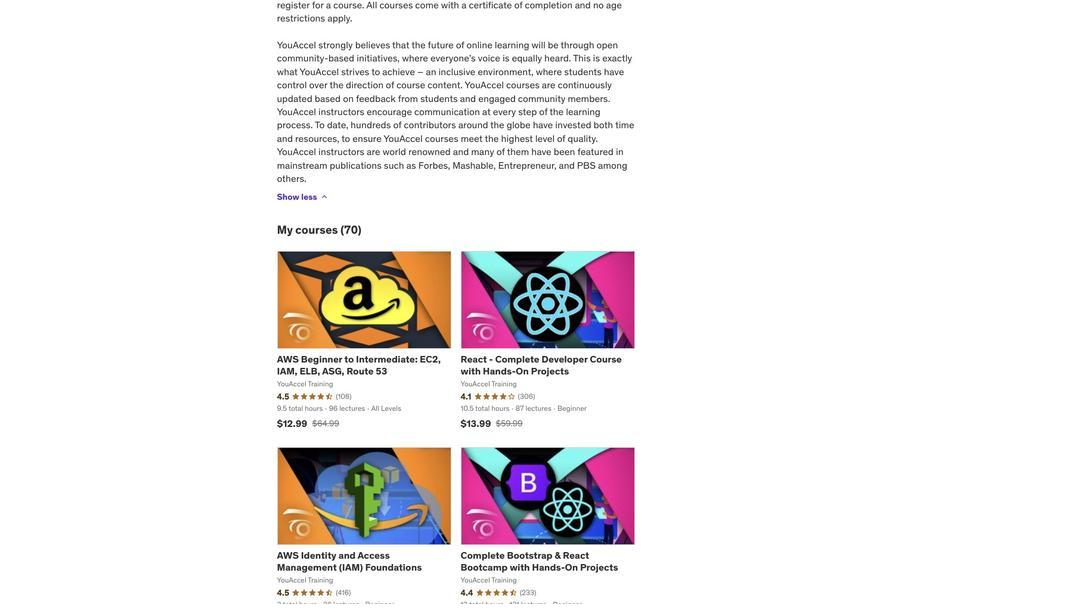 Task type: locate. For each thing, give the bounding box(es) containing it.
youaccel up mainstream
[[277, 146, 316, 158]]

projects inside "react - complete developer course with hands-on projects youaccel training"
[[531, 365, 569, 377]]

to inside aws beginner to intermediate: ec2, iam, elb, asg, route 53 youaccel training
[[345, 353, 354, 365]]

to down date,
[[342, 132, 350, 144]]

2 vertical spatial to
[[345, 353, 354, 365]]

as
[[407, 159, 416, 171]]

0 horizontal spatial with
[[461, 365, 481, 377]]

have up level
[[533, 119, 553, 131]]

step
[[518, 106, 537, 117]]

1 horizontal spatial lectures
[[526, 404, 552, 413]]

where down heard.
[[536, 65, 562, 77]]

1 horizontal spatial on
[[565, 561, 578, 573]]

hands- inside "react - complete developer course with hands-on projects youaccel training"
[[483, 365, 516, 377]]

courses right 'my' at the top of the page
[[295, 223, 338, 237]]

environment,
[[478, 65, 534, 77]]

0 vertical spatial with
[[461, 365, 481, 377]]

training down management at bottom
[[308, 575, 333, 584]]

1 vertical spatial with
[[510, 561, 530, 573]]

2 hours from the left
[[492, 404, 510, 413]]

total right 10.5
[[475, 404, 490, 413]]

0 horizontal spatial on
[[516, 365, 529, 377]]

youaccel up 4.4
[[461, 575, 490, 584]]

of up "been"
[[557, 132, 566, 144]]

feedback
[[356, 92, 396, 104]]

1 vertical spatial react
[[563, 550, 589, 561]]

1 horizontal spatial learning
[[566, 106, 601, 117]]

hands- up 10.5 total hours
[[483, 365, 516, 377]]

this
[[573, 52, 591, 64]]

projects right the &
[[580, 561, 618, 573]]

1 4.5 from the top
[[277, 391, 289, 402]]

courses down contributors
[[425, 132, 459, 144]]

that
[[392, 39, 410, 51]]

featured
[[578, 146, 614, 158]]

ensure
[[353, 132, 382, 144]]

the down every
[[490, 119, 504, 131]]

aws inside aws beginner to intermediate: ec2, iam, elb, asg, route 53 youaccel training
[[277, 353, 299, 365]]

and
[[460, 92, 476, 104], [277, 132, 293, 144], [453, 146, 469, 158], [559, 159, 575, 171], [339, 550, 356, 561]]

complete up 4.4
[[461, 550, 505, 561]]

hours up $12.99 $64.99
[[305, 404, 323, 413]]

1 aws from the top
[[277, 353, 299, 365]]

1 hours from the left
[[305, 404, 323, 413]]

1 instructors from the top
[[319, 106, 365, 117]]

on
[[516, 365, 529, 377], [565, 561, 578, 573]]

(416)
[[336, 588, 351, 597]]

renowned
[[409, 146, 451, 158]]

asg,
[[322, 365, 345, 377]]

react left the -
[[461, 353, 487, 365]]

lectures down the 306 reviews element
[[526, 404, 552, 413]]

with inside "react - complete developer course with hands-on projects youaccel training"
[[461, 365, 481, 377]]

where up –
[[402, 52, 428, 64]]

to
[[315, 119, 325, 131]]

the
[[412, 39, 426, 51], [330, 79, 344, 91], [550, 106, 564, 117], [490, 119, 504, 131], [485, 132, 499, 144]]

hours for $12.99
[[305, 404, 323, 413]]

lectures down 106 reviews element
[[339, 404, 365, 413]]

students down content.
[[420, 92, 458, 104]]

lectures for route
[[339, 404, 365, 413]]

instructors up the publications
[[319, 146, 365, 158]]

2 aws from the top
[[277, 550, 299, 561]]

$13.99 $59.99
[[461, 418, 523, 430]]

react
[[461, 353, 487, 365], [563, 550, 589, 561]]

react inside "react - complete developer course with hands-on projects youaccel training"
[[461, 353, 487, 365]]

2 vertical spatial courses
[[295, 223, 338, 237]]

with up (233)
[[510, 561, 530, 573]]

1 horizontal spatial is
[[593, 52, 600, 64]]

aws identity and access management (iam) foundations link
[[277, 550, 422, 573]]

1 horizontal spatial projects
[[580, 561, 618, 573]]

based
[[328, 52, 354, 64], [315, 92, 341, 104]]

1 horizontal spatial react
[[563, 550, 589, 561]]

$12.99
[[277, 418, 307, 430]]

$64.99
[[312, 418, 339, 429]]

many
[[471, 146, 494, 158]]

contributors
[[404, 119, 456, 131]]

aws identity and access management (iam) foundations youaccel training
[[277, 550, 422, 584]]

courses
[[506, 79, 540, 91], [425, 132, 459, 144], [295, 223, 338, 237]]

0 horizontal spatial lectures
[[339, 404, 365, 413]]

react right the &
[[563, 550, 589, 561]]

on for complete
[[516, 365, 529, 377]]

hands- up (233)
[[532, 561, 565, 573]]

(70)
[[341, 223, 362, 237]]

learning
[[495, 39, 530, 51], [566, 106, 601, 117]]

direction
[[346, 79, 384, 91]]

0 horizontal spatial where
[[402, 52, 428, 64]]

1 vertical spatial hands-
[[532, 561, 565, 573]]

0 vertical spatial where
[[402, 52, 428, 64]]

hands-
[[483, 365, 516, 377], [532, 561, 565, 573]]

aws left elb,
[[277, 353, 299, 365]]

96
[[329, 404, 338, 413]]

-
[[489, 353, 493, 365]]

1 vertical spatial aws
[[277, 550, 299, 561]]

complete bootstrap & react bootcamp with hands-on projects youaccel training
[[461, 550, 618, 584]]

achieve
[[383, 65, 415, 77]]

1 vertical spatial based
[[315, 92, 341, 104]]

hands- inside complete bootstrap & react bootcamp with hands-on projects youaccel training
[[532, 561, 565, 573]]

416 reviews element
[[336, 588, 351, 598]]

youaccel up world
[[384, 132, 423, 144]]

0 vertical spatial courses
[[506, 79, 540, 91]]

control
[[277, 79, 307, 91]]

0 horizontal spatial courses
[[295, 223, 338, 237]]

1 vertical spatial beginner
[[558, 404, 587, 413]]

youaccel down management at bottom
[[277, 575, 306, 584]]

are up community
[[542, 79, 556, 91]]

courses down environment,
[[506, 79, 540, 91]]

is up environment,
[[503, 52, 510, 64]]

0 horizontal spatial projects
[[531, 365, 569, 377]]

0 horizontal spatial react
[[461, 353, 487, 365]]

1 horizontal spatial students
[[564, 65, 602, 77]]

53
[[376, 365, 387, 377]]

youaccel up engaged
[[465, 79, 504, 91]]

iam,
[[277, 365, 298, 377]]

0 horizontal spatial students
[[420, 92, 458, 104]]

0 vertical spatial to
[[372, 65, 380, 77]]

1 lectures from the left
[[339, 404, 365, 413]]

in
[[616, 146, 624, 158]]

projects up the (306)
[[531, 365, 569, 377]]

0 vertical spatial react
[[461, 353, 487, 365]]

4.5 for aws beginner to intermediate: ec2, iam, elb, asg, route 53
[[277, 391, 289, 402]]

1 horizontal spatial total
[[475, 404, 490, 413]]

the right that
[[412, 39, 426, 51]]

to left 53
[[345, 353, 354, 365]]

1 vertical spatial on
[[565, 561, 578, 573]]

the up many
[[485, 132, 499, 144]]

youaccel down iam,
[[277, 379, 306, 388]]

1 vertical spatial where
[[536, 65, 562, 77]]

0 horizontal spatial total
[[289, 404, 303, 413]]

2 lectures from the left
[[526, 404, 552, 413]]

strongly
[[319, 39, 353, 51]]

xsmall image
[[320, 192, 329, 202]]

of down achieve
[[386, 79, 394, 91]]

projects inside complete bootstrap & react bootcamp with hands-on projects youaccel training
[[580, 561, 618, 573]]

invested
[[555, 119, 591, 131]]

1 horizontal spatial hours
[[492, 404, 510, 413]]

1 horizontal spatial are
[[542, 79, 556, 91]]

(306)
[[518, 392, 535, 401]]

them
[[507, 146, 529, 158]]

and left access
[[339, 550, 356, 561]]

what
[[277, 65, 298, 77]]

complete right the -
[[495, 353, 540, 365]]

0 vertical spatial projects
[[531, 365, 569, 377]]

1 vertical spatial learning
[[566, 106, 601, 117]]

4.5 up 9.5
[[277, 391, 289, 402]]

others.
[[277, 172, 307, 184]]

training inside "react - complete developer course with hands-on projects youaccel training"
[[492, 379, 517, 388]]

1 vertical spatial projects
[[580, 561, 618, 573]]

2 is from the left
[[593, 52, 600, 64]]

0 horizontal spatial beginner
[[301, 353, 342, 365]]

aws inside aws identity and access management (iam) foundations youaccel training
[[277, 550, 299, 561]]

1 vertical spatial complete
[[461, 550, 505, 561]]

2 4.5 from the top
[[277, 587, 289, 598]]

1 vertical spatial 4.5
[[277, 587, 289, 598]]

0 vertical spatial 4.5
[[277, 391, 289, 402]]

on up the (306)
[[516, 365, 529, 377]]

time
[[615, 119, 635, 131]]

are down ensure
[[367, 146, 380, 158]]

0 vertical spatial students
[[564, 65, 602, 77]]

and down process.
[[277, 132, 293, 144]]

1 horizontal spatial hands-
[[532, 561, 565, 573]]

open
[[597, 39, 618, 51]]

0 vertical spatial instructors
[[319, 106, 365, 117]]

around
[[458, 119, 488, 131]]

1 horizontal spatial with
[[510, 561, 530, 573]]

1 horizontal spatial courses
[[425, 132, 459, 144]]

students down this
[[564, 65, 602, 77]]

content.
[[428, 79, 463, 91]]

to down initiatives,
[[372, 65, 380, 77]]

1 total from the left
[[289, 404, 303, 413]]

course
[[397, 79, 425, 91]]

1 vertical spatial instructors
[[319, 146, 365, 158]]

with inside complete bootstrap & react bootcamp with hands-on projects youaccel training
[[510, 561, 530, 573]]

levels
[[381, 404, 401, 413]]

is right this
[[593, 52, 600, 64]]

on
[[343, 92, 354, 104]]

233 reviews element
[[520, 588, 537, 598]]

foundations
[[365, 561, 422, 573]]

hours up $59.99 at the left bottom
[[492, 404, 510, 413]]

total right 9.5
[[289, 404, 303, 413]]

(106)
[[336, 392, 352, 401]]

2 total from the left
[[475, 404, 490, 413]]

87
[[516, 404, 524, 413]]

instructors up date,
[[319, 106, 365, 117]]

1 vertical spatial have
[[533, 119, 553, 131]]

on for &
[[565, 561, 578, 573]]

have down level
[[532, 146, 552, 158]]

lectures
[[339, 404, 365, 413], [526, 404, 552, 413]]

0 vertical spatial based
[[328, 52, 354, 64]]

training down elb,
[[308, 379, 333, 388]]

learning up the equally
[[495, 39, 530, 51]]

4.5 down management at bottom
[[277, 587, 289, 598]]

management
[[277, 561, 337, 573]]

aws for identity
[[277, 550, 299, 561]]

0 vertical spatial on
[[516, 365, 529, 377]]

0 vertical spatial beginner
[[301, 353, 342, 365]]

with left the -
[[461, 365, 481, 377]]

youaccel up process.
[[277, 106, 316, 117]]

on inside "react - complete developer course with hands-on projects youaccel training"
[[516, 365, 529, 377]]

youaccel up "4.1"
[[461, 379, 490, 388]]

aws left identity
[[277, 550, 299, 561]]

0 vertical spatial aws
[[277, 353, 299, 365]]

to
[[372, 65, 380, 77], [342, 132, 350, 144], [345, 353, 354, 365]]

youaccel
[[277, 39, 316, 51], [300, 65, 339, 77], [465, 79, 504, 91], [277, 106, 316, 117], [384, 132, 423, 144], [277, 146, 316, 158], [277, 379, 306, 388], [461, 379, 490, 388], [277, 575, 306, 584], [461, 575, 490, 584]]

based down over
[[315, 92, 341, 104]]

training down the -
[[492, 379, 517, 388]]

0 vertical spatial hands-
[[483, 365, 516, 377]]

$12.99 $64.99
[[277, 418, 339, 430]]

youaccel up over
[[300, 65, 339, 77]]

4.5
[[277, 391, 289, 402], [277, 587, 289, 598]]

$59.99
[[496, 418, 523, 429]]

0 horizontal spatial is
[[503, 52, 510, 64]]

all
[[371, 404, 379, 413]]

projects
[[531, 365, 569, 377], [580, 561, 618, 573]]

of left them
[[497, 146, 505, 158]]

equally
[[512, 52, 542, 64]]

date,
[[327, 119, 348, 131]]

beginner right iam,
[[301, 353, 342, 365]]

0 horizontal spatial hours
[[305, 404, 323, 413]]

have down exactly at the top right of the page
[[604, 65, 624, 77]]

youaccel inside "react - complete developer course with hands-on projects youaccel training"
[[461, 379, 490, 388]]

projects for react
[[580, 561, 618, 573]]

with for complete
[[510, 561, 530, 573]]

2 horizontal spatial courses
[[506, 79, 540, 91]]

beginner right 87 lectures
[[558, 404, 587, 413]]

0 horizontal spatial are
[[367, 146, 380, 158]]

0 horizontal spatial hands-
[[483, 365, 516, 377]]

0 vertical spatial learning
[[495, 39, 530, 51]]

complete bootstrap & react bootcamp with hands-on projects link
[[461, 550, 618, 573]]

0 vertical spatial complete
[[495, 353, 540, 365]]

complete inside complete bootstrap & react bootcamp with hands-on projects youaccel training
[[461, 550, 505, 561]]

been
[[554, 146, 575, 158]]

on right the &
[[565, 561, 578, 573]]

based down strongly
[[328, 52, 354, 64]]

is
[[503, 52, 510, 64], [593, 52, 600, 64]]

mashable,
[[453, 159, 496, 171]]

training down bootcamp
[[492, 575, 517, 584]]

learning down "members."
[[566, 106, 601, 117]]

on inside complete bootstrap & react bootcamp with hands-on projects youaccel training
[[565, 561, 578, 573]]

hundreds
[[351, 119, 391, 131]]

publications
[[330, 159, 382, 171]]



Task type: vqa. For each thing, say whether or not it's contained in the screenshot.
Software
no



Task type: describe. For each thing, give the bounding box(es) containing it.
0 vertical spatial are
[[542, 79, 556, 91]]

hours for $13.99
[[492, 404, 510, 413]]

encourage
[[367, 106, 412, 117]]

every
[[493, 106, 516, 117]]

training inside complete bootstrap & react bootcamp with hands-on projects youaccel training
[[492, 575, 517, 584]]

306 reviews element
[[518, 392, 535, 402]]

2 vertical spatial have
[[532, 146, 552, 158]]

bootcamp
[[461, 561, 508, 573]]

both
[[594, 119, 613, 131]]

bootstrap
[[507, 550, 553, 561]]

106 reviews element
[[336, 392, 352, 402]]

my
[[277, 223, 293, 237]]

online
[[467, 39, 493, 51]]

projects for developer
[[531, 365, 569, 377]]

mainstream
[[277, 159, 328, 171]]

globe
[[507, 119, 531, 131]]

$13.99
[[461, 418, 491, 430]]

youaccel strongly believes that the future of online learning will be through open community-based initiatives, where everyone's voice is equally heard. this is exactly what youaccel strives to achieve – an inclusive environment, where students have control over the direction of course content. youaccel courses are continuously updated based on feedback from students and engaged community members. youaccel instructors encourage communication at every step of the learning process. to date, hundreds of contributors around the globe have invested both time and resources, to ensure youaccel courses meet the highest level of quality. youaccel instructors are world renowned and many of them have been featured in mainstream publications such as forbes, mashable, entrepreneur, and pbs among others.
[[277, 39, 635, 184]]

1 horizontal spatial where
[[536, 65, 562, 77]]

1 vertical spatial courses
[[425, 132, 459, 144]]

9.5 total hours
[[277, 404, 323, 413]]

1 horizontal spatial beginner
[[558, 404, 587, 413]]

resources,
[[295, 132, 339, 144]]

youaccel up community-
[[277, 39, 316, 51]]

1 vertical spatial students
[[420, 92, 458, 104]]

level
[[535, 132, 555, 144]]

of up everyone's
[[456, 39, 464, 51]]

exactly
[[602, 52, 632, 64]]

show less
[[277, 191, 317, 202]]

such
[[384, 159, 404, 171]]

show
[[277, 191, 299, 202]]

beginner inside aws beginner to intermediate: ec2, iam, elb, asg, route 53 youaccel training
[[301, 353, 342, 365]]

the up on
[[330, 79, 344, 91]]

heard.
[[545, 52, 571, 64]]

(233)
[[520, 588, 537, 597]]

engaged
[[478, 92, 516, 104]]

of down community
[[539, 106, 548, 117]]

react inside complete bootstrap & react bootcamp with hands-on projects youaccel training
[[563, 550, 589, 561]]

4.5 for aws identity and access management (iam) foundations
[[277, 587, 289, 598]]

updated
[[277, 92, 312, 104]]

1 vertical spatial to
[[342, 132, 350, 144]]

and up 'communication'
[[460, 92, 476, 104]]

inclusive
[[439, 65, 476, 77]]

be
[[548, 39, 559, 51]]

will
[[532, 39, 546, 51]]

aws for beginner
[[277, 353, 299, 365]]

route
[[347, 365, 374, 377]]

youaccel inside complete bootstrap & react bootcamp with hands-on projects youaccel training
[[461, 575, 490, 584]]

pbs
[[577, 159, 596, 171]]

10.5
[[461, 404, 474, 413]]

total for $12.99
[[289, 404, 303, 413]]

intermediate:
[[356, 353, 418, 365]]

meet
[[461, 132, 483, 144]]

react - complete developer course with hands-on projects youaccel training
[[461, 353, 622, 388]]

access
[[358, 550, 390, 561]]

hands- for complete
[[483, 365, 516, 377]]

10.5 total hours
[[461, 404, 510, 413]]

communication
[[414, 106, 480, 117]]

at
[[482, 106, 491, 117]]

training inside aws identity and access management (iam) foundations youaccel training
[[308, 575, 333, 584]]

react - complete developer course with hands-on projects link
[[461, 353, 622, 377]]

youaccel inside aws identity and access management (iam) foundations youaccel training
[[277, 575, 306, 584]]

of down the encourage
[[393, 119, 402, 131]]

aws beginner to intermediate: ec2, iam, elb, asg, route 53 link
[[277, 353, 441, 377]]

strives
[[341, 65, 369, 77]]

0 vertical spatial have
[[604, 65, 624, 77]]

training inside aws beginner to intermediate: ec2, iam, elb, asg, route 53 youaccel training
[[308, 379, 333, 388]]

identity
[[301, 550, 337, 561]]

and inside aws identity and access management (iam) foundations youaccel training
[[339, 550, 356, 561]]

initiatives,
[[357, 52, 400, 64]]

and down "been"
[[559, 159, 575, 171]]

0 horizontal spatial learning
[[495, 39, 530, 51]]

ec2,
[[420, 353, 441, 365]]

community-
[[277, 52, 329, 64]]

1 is from the left
[[503, 52, 510, 64]]

entrepreneur,
[[498, 159, 557, 171]]

developer
[[542, 353, 588, 365]]

my courses (70)
[[277, 223, 362, 237]]

lectures for projects
[[526, 404, 552, 413]]

elb,
[[300, 365, 320, 377]]

all levels
[[371, 404, 401, 413]]

less
[[301, 191, 317, 202]]

continuously
[[558, 79, 612, 91]]

&
[[555, 550, 561, 561]]

an
[[426, 65, 436, 77]]

2 instructors from the top
[[319, 146, 365, 158]]

voice
[[478, 52, 500, 64]]

complete inside "react - complete developer course with hands-on projects youaccel training"
[[495, 353, 540, 365]]

total for $13.99
[[475, 404, 490, 413]]

course
[[590, 353, 622, 365]]

show less button
[[277, 185, 329, 209]]

among
[[598, 159, 628, 171]]

9.5
[[277, 404, 287, 413]]

future
[[428, 39, 454, 51]]

4.1
[[461, 391, 472, 402]]

(iam)
[[339, 561, 363, 573]]

the down community
[[550, 106, 564, 117]]

through
[[561, 39, 595, 51]]

youaccel inside aws beginner to intermediate: ec2, iam, elb, asg, route 53 youaccel training
[[277, 379, 306, 388]]

over
[[309, 79, 328, 91]]

1 vertical spatial are
[[367, 146, 380, 158]]

4.4
[[461, 587, 473, 598]]

and down meet
[[453, 146, 469, 158]]

members.
[[568, 92, 610, 104]]

from
[[398, 92, 418, 104]]

87 lectures
[[516, 404, 552, 413]]

hands- for &
[[532, 561, 565, 573]]

world
[[383, 146, 406, 158]]

community
[[518, 92, 566, 104]]

with for react
[[461, 365, 481, 377]]



